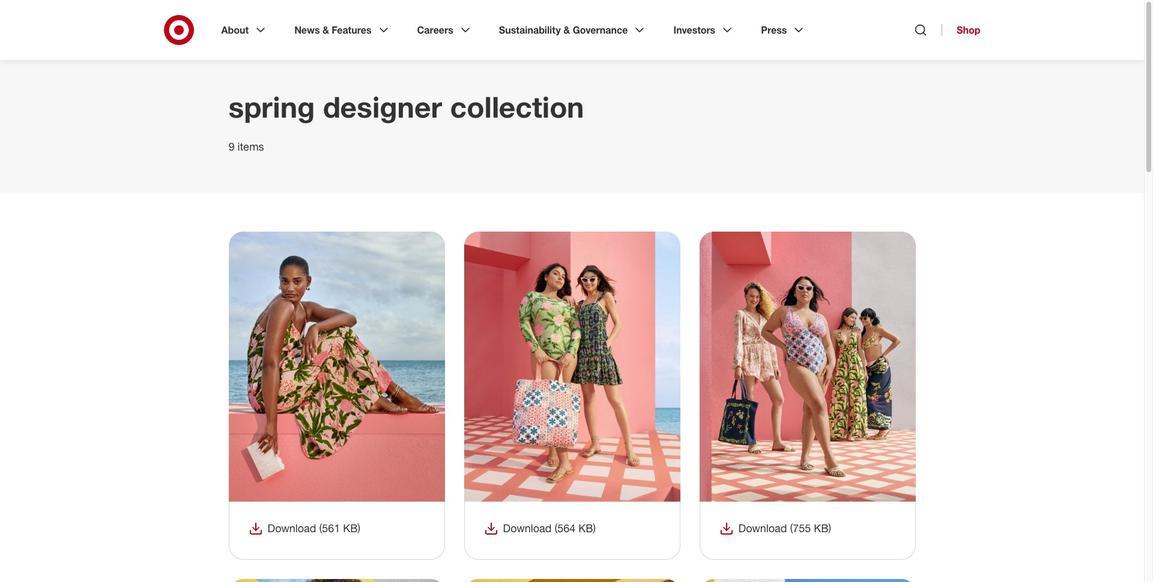 Task type: describe. For each thing, give the bounding box(es) containing it.
sustainability & governance link
[[491, 14, 656, 46]]

news & features link
[[286, 14, 399, 46]]

spring
[[229, 90, 315, 124]]

careers
[[417, 24, 454, 36]]

kb) for download (561 kb)
[[343, 522, 361, 535]]

spring designer collection
[[229, 90, 584, 124]]

a model poses, wearing agua bendita x target. image
[[229, 232, 445, 502]]

kb) for download (755 kb)
[[814, 522, 832, 535]]

about
[[221, 24, 249, 36]]

governance
[[573, 24, 628, 36]]

9 items
[[229, 140, 264, 153]]

& for sustainability
[[564, 24, 570, 36]]

about link
[[213, 14, 276, 46]]

download (564 kb) link
[[484, 521, 596, 537]]

careers link
[[409, 14, 481, 46]]

kb) for download (564 kb)
[[579, 522, 596, 535]]

two models pose, wearing agua bendita x target. image
[[464, 232, 680, 502]]

press link
[[753, 14, 815, 46]]

download (755 kb) link
[[719, 521, 832, 537]]

designer
[[323, 90, 442, 124]]

download (755 kb)
[[739, 522, 832, 535]]

download (561 kb) link
[[248, 521, 361, 537]]

download for download (564 kb)
[[503, 522, 552, 535]]



Task type: locate. For each thing, give the bounding box(es) containing it.
download for download (561 kb)
[[268, 522, 316, 535]]

2 download from the left
[[503, 522, 552, 535]]

& right news
[[323, 24, 329, 36]]

& for news
[[323, 24, 329, 36]]

kb) right (755
[[814, 522, 832, 535]]

download (561 kb)
[[268, 522, 361, 535]]

news
[[294, 24, 320, 36]]

sustainability & governance
[[499, 24, 628, 36]]

1 kb) from the left
[[343, 522, 361, 535]]

0 horizontal spatial download
[[268, 522, 316, 535]]

kb)
[[343, 522, 361, 535], [579, 522, 596, 535], [814, 522, 832, 535]]

2 kb) from the left
[[579, 522, 596, 535]]

download left (564
[[503, 522, 552, 535]]

2 & from the left
[[564, 24, 570, 36]]

2 horizontal spatial kb)
[[814, 522, 832, 535]]

download (564 kb)
[[503, 522, 596, 535]]

kb) right (564
[[579, 522, 596, 535]]

download for download (755 kb)
[[739, 522, 787, 535]]

&
[[323, 24, 329, 36], [564, 24, 570, 36]]

3 kb) from the left
[[814, 522, 832, 535]]

press
[[761, 24, 787, 36]]

1 horizontal spatial &
[[564, 24, 570, 36]]

investors link
[[665, 14, 743, 46]]

(564
[[555, 522, 576, 535]]

download
[[268, 522, 316, 535], [503, 522, 552, 535], [739, 522, 787, 535]]

investors
[[674, 24, 716, 36]]

0 horizontal spatial &
[[323, 24, 329, 36]]

download left (561
[[268, 522, 316, 535]]

sustainability
[[499, 24, 561, 36]]

1 horizontal spatial download
[[503, 522, 552, 535]]

1 download from the left
[[268, 522, 316, 535]]

1 & from the left
[[323, 24, 329, 36]]

download left (755
[[739, 522, 787, 535]]

& left the 'governance' at the top of the page
[[564, 24, 570, 36]]

(755
[[790, 522, 811, 535]]

(561
[[319, 522, 340, 535]]

3 download from the left
[[739, 522, 787, 535]]

a group of models pose, wearing agua bendita x target. image
[[700, 232, 916, 502]]

kb) right (561
[[343, 522, 361, 535]]

0 horizontal spatial kb)
[[343, 522, 361, 535]]

features
[[332, 24, 372, 36]]

shop link
[[942, 24, 981, 36]]

9
[[229, 140, 235, 153]]

download inside 'link'
[[503, 522, 552, 535]]

1 horizontal spatial kb)
[[579, 522, 596, 535]]

2 horizontal spatial download
[[739, 522, 787, 535]]

kb) inside 'link'
[[579, 522, 596, 535]]

shop
[[957, 24, 981, 36]]

collection
[[450, 90, 584, 124]]

news & features
[[294, 24, 372, 36]]

items
[[238, 140, 264, 153]]



Task type: vqa. For each thing, say whether or not it's contained in the screenshot.
'Best'
no



